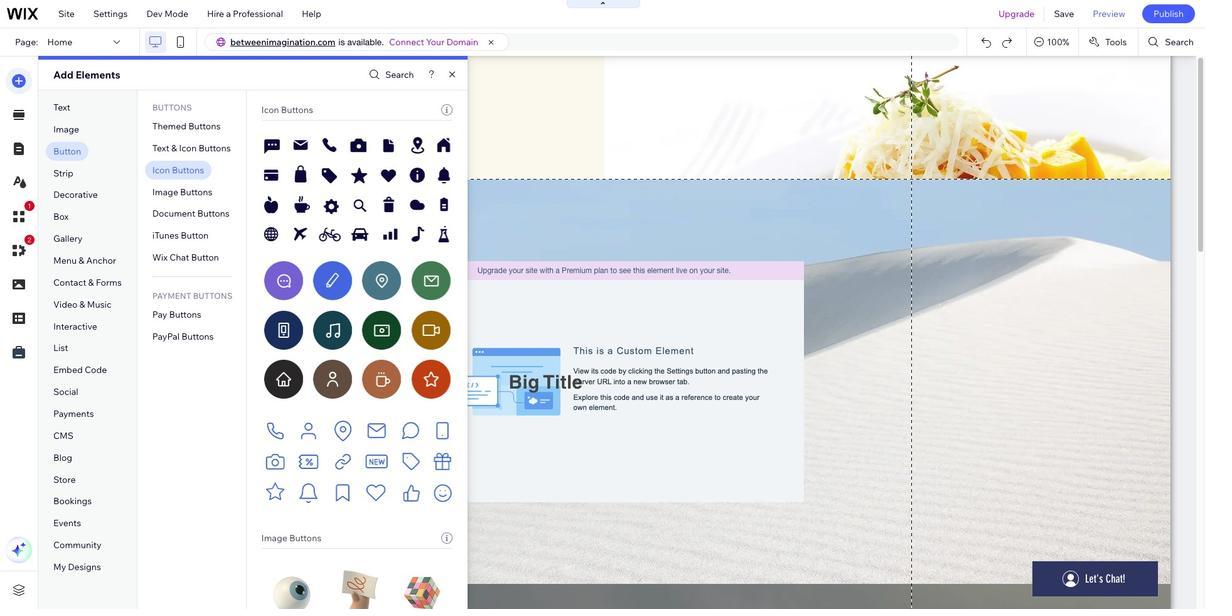 Task type: describe. For each thing, give the bounding box(es) containing it.
is
[[339, 37, 345, 47]]

1 horizontal spatial search button
[[1139, 28, 1206, 56]]

anchor
[[86, 255, 116, 266]]

help
[[302, 8, 321, 19]]

0 vertical spatial icon buttons
[[262, 104, 313, 116]]

strip
[[53, 167, 73, 179]]

video & music
[[53, 299, 111, 310]]

& for menu
[[79, 255, 84, 266]]

menu
[[53, 255, 77, 266]]

2
[[28, 236, 31, 244]]

payments
[[53, 408, 94, 419]]

my designs
[[53, 561, 101, 573]]

0 horizontal spatial image
[[53, 124, 79, 135]]

my
[[53, 561, 66, 573]]

tools
[[1106, 36, 1127, 48]]

bookings
[[53, 496, 92, 507]]

chat
[[170, 252, 189, 263]]

2 vertical spatial icon
[[152, 164, 170, 176]]

embed
[[53, 364, 83, 376]]

2 vertical spatial image
[[262, 532, 287, 544]]

add elements
[[53, 68, 120, 81]]

document buttons
[[152, 208, 230, 219]]

store
[[53, 474, 76, 485]]

& for text
[[171, 142, 177, 154]]

betweenimagination.com
[[230, 36, 336, 48]]

elements
[[76, 68, 120, 81]]

1 vertical spatial image buttons
[[262, 532, 322, 544]]

is available. connect your domain
[[339, 36, 478, 48]]

interactive
[[53, 321, 97, 332]]

100% button
[[1027, 28, 1079, 56]]

music
[[87, 299, 111, 310]]

preview
[[1093, 8, 1126, 19]]

text & icon buttons
[[152, 142, 231, 154]]

gallery
[[53, 233, 82, 244]]

menu & anchor
[[53, 255, 116, 266]]

1
[[28, 202, 31, 210]]

pay
[[152, 309, 167, 320]]

1 vertical spatial button
[[181, 230, 209, 241]]

community
[[53, 539, 101, 551]]

embed code
[[53, 364, 107, 376]]

dev mode
[[147, 8, 188, 19]]

forms
[[96, 277, 122, 288]]

publish
[[1154, 8, 1184, 19]]

& for video
[[79, 299, 85, 310]]

text for text & icon buttons
[[152, 142, 169, 154]]

& for contact
[[88, 277, 94, 288]]

home
[[47, 36, 72, 48]]

decorative
[[53, 189, 98, 201]]

themed
[[152, 121, 186, 132]]

professional
[[233, 8, 283, 19]]

paypal
[[152, 331, 180, 342]]

themed buttons
[[152, 121, 221, 132]]

designs
[[68, 561, 101, 573]]

cms
[[53, 430, 73, 441]]

0 vertical spatial search
[[1166, 36, 1194, 48]]

0 vertical spatial image buttons
[[152, 186, 212, 198]]

0 horizontal spatial search button
[[366, 66, 414, 84]]

domain
[[447, 36, 478, 48]]



Task type: vqa. For each thing, say whether or not it's contained in the screenshot.
change header scroll help
no



Task type: locate. For each thing, give the bounding box(es) containing it.
payment buttons
[[152, 291, 233, 301]]

0 horizontal spatial text
[[53, 102, 70, 113]]

icon buttons
[[262, 104, 313, 116], [152, 164, 204, 176]]

pay buttons
[[152, 309, 201, 320]]

button
[[53, 145, 81, 157], [181, 230, 209, 241], [191, 252, 219, 263]]

tools button
[[1079, 28, 1139, 56]]

1 horizontal spatial text
[[152, 142, 169, 154]]

itunes button
[[152, 230, 209, 241]]

image
[[53, 124, 79, 135], [152, 186, 178, 198], [262, 532, 287, 544]]

0 vertical spatial icon
[[262, 104, 279, 116]]

contact & forms
[[53, 277, 122, 288]]

code
[[85, 364, 107, 376]]

your
[[426, 36, 445, 48]]

save button
[[1045, 0, 1084, 28]]

text for text
[[53, 102, 70, 113]]

wix
[[152, 252, 168, 263]]

add
[[53, 68, 73, 81]]

0 vertical spatial search button
[[1139, 28, 1206, 56]]

2 horizontal spatial image
[[262, 532, 287, 544]]

& left forms
[[88, 277, 94, 288]]

connect
[[389, 36, 424, 48]]

preview button
[[1084, 0, 1135, 28]]

1 vertical spatial search button
[[366, 66, 414, 84]]

site
[[58, 8, 75, 19]]

mode
[[165, 8, 188, 19]]

0 vertical spatial text
[[53, 102, 70, 113]]

icon
[[262, 104, 279, 116], [179, 142, 197, 154], [152, 164, 170, 176]]

events
[[53, 518, 81, 529]]

0 vertical spatial button
[[53, 145, 81, 157]]

a
[[226, 8, 231, 19]]

1 vertical spatial icon
[[179, 142, 197, 154]]

1 vertical spatial image
[[152, 186, 178, 198]]

blog
[[53, 452, 72, 463]]

wix chat button
[[152, 252, 219, 263]]

0 horizontal spatial image buttons
[[152, 186, 212, 198]]

text
[[53, 102, 70, 113], [152, 142, 169, 154]]

button up strip
[[53, 145, 81, 157]]

1 horizontal spatial icon
[[179, 142, 197, 154]]

0 horizontal spatial search
[[385, 69, 414, 80]]

search button down connect
[[366, 66, 414, 84]]

1 horizontal spatial icon buttons
[[262, 104, 313, 116]]

text down themed
[[152, 142, 169, 154]]

search down connect
[[385, 69, 414, 80]]

2 horizontal spatial icon
[[262, 104, 279, 116]]

& right menu
[[79, 255, 84, 266]]

payment
[[152, 291, 191, 301]]

upgrade
[[999, 8, 1035, 19]]

search button down publish button
[[1139, 28, 1206, 56]]

settings
[[93, 8, 128, 19]]

1 horizontal spatial image buttons
[[262, 532, 322, 544]]

& right video
[[79, 299, 85, 310]]

itunes
[[152, 230, 179, 241]]

video
[[53, 299, 78, 310]]

1 vertical spatial search
[[385, 69, 414, 80]]

1 vertical spatial icon buttons
[[152, 164, 204, 176]]

search
[[1166, 36, 1194, 48], [385, 69, 414, 80]]

box
[[53, 211, 69, 222]]

&
[[171, 142, 177, 154], [79, 255, 84, 266], [88, 277, 94, 288], [79, 299, 85, 310]]

1 vertical spatial text
[[152, 142, 169, 154]]

1 button
[[6, 201, 35, 230]]

0 horizontal spatial icon
[[152, 164, 170, 176]]

button right "chat"
[[191, 252, 219, 263]]

search down publish
[[1166, 36, 1194, 48]]

0 horizontal spatial icon buttons
[[152, 164, 204, 176]]

list
[[53, 342, 68, 354]]

buttons
[[152, 102, 192, 112], [281, 104, 313, 116], [188, 121, 221, 132], [199, 142, 231, 154], [172, 164, 204, 176], [180, 186, 212, 198], [198, 208, 230, 219], [193, 291, 233, 301], [169, 309, 201, 320], [182, 331, 214, 342], [289, 532, 322, 544]]

1 horizontal spatial search
[[1166, 36, 1194, 48]]

text down add
[[53, 102, 70, 113]]

1 horizontal spatial image
[[152, 186, 178, 198]]

hire
[[207, 8, 224, 19]]

contact
[[53, 277, 86, 288]]

0 vertical spatial image
[[53, 124, 79, 135]]

social
[[53, 386, 78, 398]]

100%
[[1047, 36, 1070, 48]]

image buttons
[[152, 186, 212, 198], [262, 532, 322, 544]]

2 button
[[6, 235, 35, 264]]

button down document buttons
[[181, 230, 209, 241]]

2 vertical spatial button
[[191, 252, 219, 263]]

publish button
[[1143, 4, 1196, 23]]

save
[[1054, 8, 1075, 19]]

document
[[152, 208, 196, 219]]

hire a professional
[[207, 8, 283, 19]]

paypal buttons
[[152, 331, 214, 342]]

search button
[[1139, 28, 1206, 56], [366, 66, 414, 84]]

dev
[[147, 8, 163, 19]]

available.
[[347, 37, 384, 47]]

& down themed
[[171, 142, 177, 154]]



